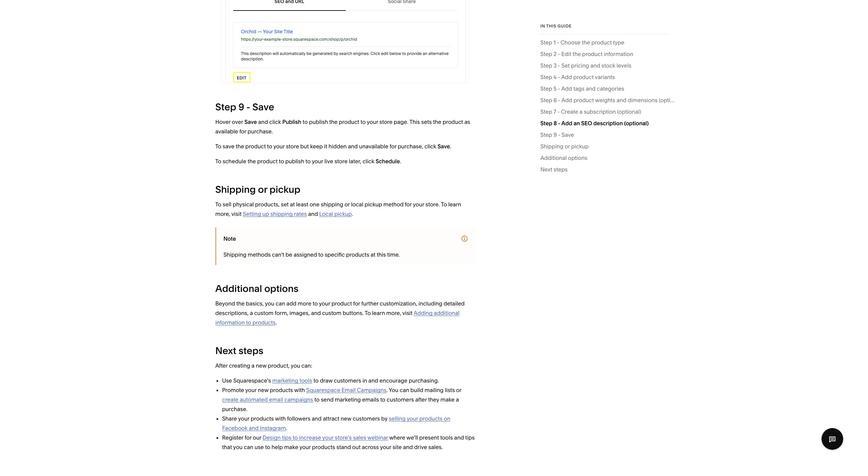 Task type: vqa. For each thing, say whether or not it's contained in the screenshot.
the top store
yes



Task type: describe. For each thing, give the bounding box(es) containing it.
note
[[224, 235, 236, 242]]

local
[[351, 201, 364, 208]]

0 vertical spatial customers
[[334, 377, 361, 384]]

1 horizontal spatial options
[[569, 155, 588, 161]]

0 vertical spatial (optional)
[[659, 97, 684, 104]]

choose
[[561, 39, 581, 46]]

0 horizontal spatial next
[[215, 345, 237, 357]]

webinar
[[368, 435, 388, 441]]

and up later,
[[348, 143, 358, 150]]

methods
[[248, 251, 271, 258]]

- for (optional)
[[558, 108, 560, 115]]

save up hover over save and click publish
[[253, 101, 274, 113]]

categories
[[597, 85, 625, 92]]

1 horizontal spatial store
[[335, 158, 348, 165]]

product left type
[[592, 39, 612, 46]]

adding additional information to products link
[[215, 310, 460, 326]]

to inside beyond the basics, you can add more to your product for further customization, including detailed descriptions, a custom form, images, and custom buttons. to learn more, visit
[[365, 310, 371, 317]]

- for description
[[559, 120, 561, 127]]

edit
[[562, 51, 572, 57]]

- right 4
[[558, 74, 560, 80]]

images,
[[290, 310, 310, 317]]

attract
[[323, 415, 340, 422]]

squarespace email campaigns link
[[306, 387, 387, 394]]

it
[[324, 143, 328, 150]]

products up instagram
[[251, 415, 274, 422]]

- for stock
[[558, 62, 561, 69]]

design
[[263, 435, 281, 441]]

basics,
[[246, 300, 264, 307]]

step up the shipping or pickup link on the top right of page
[[541, 131, 553, 138]]

seo_description.png image
[[221, 0, 470, 84]]

your down register for our design tips to increase your store's sales webinar
[[300, 444, 311, 451]]

1 vertical spatial additional options
[[215, 283, 299, 295]]

further
[[362, 300, 379, 307]]

in
[[363, 377, 367, 384]]

share
[[222, 415, 237, 422]]

0 vertical spatial steps
[[554, 166, 568, 173]]

for up schedule
[[390, 143, 397, 150]]

2 horizontal spatial click
[[425, 143, 437, 150]]

type
[[614, 39, 625, 46]]

add for 5
[[562, 85, 573, 92]]

promote your new products with squarespace email campaigns . you can build mailing lists or create automated email campaigns
[[222, 387, 462, 403]]

design tips to increase your store's sales webinar link
[[263, 435, 388, 441]]

purchasing.
[[409, 377, 439, 384]]

2 horizontal spatial you
[[291, 363, 300, 369]]

draw
[[320, 377, 333, 384]]

step up hover
[[215, 101, 236, 113]]

visit inside beyond the basics, you can add more to your product for further customization, including detailed descriptions, a custom form, images, and custom buttons. to learn more, visit
[[403, 310, 413, 317]]

an
[[574, 120, 580, 127]]

shipping methods can't be assigned to specific products at this time.
[[224, 251, 400, 258]]

can:
[[302, 363, 312, 369]]

sales
[[353, 435, 367, 441]]

0 vertical spatial additional
[[541, 155, 567, 161]]

to schedule the product to publish to your live store later, click schedule .
[[215, 158, 402, 165]]

additional
[[434, 310, 460, 317]]

selling your products on facebook and instagram
[[222, 415, 451, 432]]

tools for to
[[300, 377, 312, 384]]

least
[[296, 201, 309, 208]]

and right present
[[455, 435, 464, 441]]

purchase. inside "to send marketing emails to customers after they make a purchase."
[[222, 406, 248, 413]]

mailing
[[425, 387, 444, 394]]

make inside "to send marketing emails to customers after they make a purchase."
[[441, 396, 455, 403]]

or up additional options link
[[565, 143, 570, 150]]

create automated email campaigns link
[[222, 396, 313, 403]]

1 custom from the left
[[254, 310, 274, 317]]

weights
[[596, 97, 616, 104]]

step 4 - add product variants link
[[541, 72, 615, 84]]

product down hover over save and click publish
[[246, 143, 266, 150]]

for inside to publish the product to your store page. this sets the product as available for purchase.
[[240, 128, 246, 135]]

products inside 'promote your new products with squarespace email campaigns . you can build mailing lists or create automated email campaigns'
[[270, 387, 293, 394]]

product down the "step 3 - set pricing and stock levels" link
[[574, 74, 594, 80]]

product down step 5 - add tags and categories link
[[574, 97, 594, 104]]

1 horizontal spatial 9
[[554, 131, 557, 138]]

step 8 - add an seo description (optional) link
[[541, 119, 649, 130]]

0 horizontal spatial steps
[[239, 345, 264, 357]]

or inside to sell physical products, set at least one shipping or local pickup method for your store. to learn more, visit
[[345, 201, 350, 208]]

your left store's
[[323, 435, 334, 441]]

1 vertical spatial step 9 - save
[[541, 131, 574, 138]]

products inside selling your products on facebook and instagram
[[420, 415, 443, 422]]

0 horizontal spatial 9
[[239, 101, 244, 113]]

product left as
[[443, 119, 463, 125]]

- for type
[[557, 39, 560, 46]]

your left but
[[274, 143, 285, 150]]

and left 'stock'
[[591, 62, 601, 69]]

unavailable
[[359, 143, 389, 150]]

after
[[215, 363, 228, 369]]

0 horizontal spatial options
[[265, 283, 299, 295]]

1 horizontal spatial this
[[547, 23, 557, 29]]

buttons.
[[343, 310, 364, 317]]

use
[[255, 444, 264, 451]]

set
[[281, 201, 289, 208]]

the right save on the top left of the page
[[236, 143, 244, 150]]

and right over in the left of the page
[[258, 119, 268, 125]]

1 vertical spatial at
[[371, 251, 376, 258]]

the right schedule
[[248, 158, 256, 165]]

the up step 2 - edit the product information
[[582, 39, 591, 46]]

0 vertical spatial additional options
[[541, 155, 588, 161]]

after creating a new product, you can:
[[215, 363, 312, 369]]

store for but
[[286, 143, 299, 150]]

2 vertical spatial shipping
[[224, 251, 247, 258]]

marketing tools link
[[273, 377, 312, 384]]

setting
[[243, 211, 261, 217]]

email
[[269, 396, 283, 403]]

hover over save and click publish
[[215, 119, 302, 125]]

marketing for squarespace's
[[273, 377, 299, 384]]

purchase,
[[398, 143, 424, 150]]

help
[[272, 444, 283, 451]]

the right edit at top right
[[573, 51, 581, 57]]

your left site
[[380, 444, 392, 451]]

4
[[554, 74, 557, 80]]

1 vertical spatial next steps
[[215, 345, 264, 357]]

but
[[301, 143, 309, 150]]

products right specific
[[346, 251, 370, 258]]

set
[[562, 62, 570, 69]]

1
[[554, 39, 556, 46]]

can inside 'where we'll present tools and tips that you can use to help make your products stand out across your site and drive sales.'
[[244, 444, 253, 451]]

store's
[[335, 435, 352, 441]]

register
[[222, 435, 244, 441]]

a right create
[[580, 108, 583, 115]]

step left 4
[[541, 74, 553, 80]]

save right over in the left of the page
[[245, 119, 257, 125]]

to inside 'where we'll present tools and tips that you can use to help make your products stand out across your site and drive sales.'
[[265, 444, 270, 451]]

selling
[[389, 415, 406, 422]]

and left attract
[[312, 415, 322, 422]]

adding
[[414, 310, 433, 317]]

use
[[222, 377, 232, 384]]

more, inside beyond the basics, you can add more to your product for further customization, including detailed descriptions, a custom form, images, and custom buttons. to learn more, visit
[[387, 310, 402, 317]]

for inside to sell physical products, set at least one shipping or local pickup method for your store. to learn more, visit
[[405, 201, 412, 208]]

0 horizontal spatial with
[[275, 415, 286, 422]]

instagram
[[260, 425, 286, 432]]

create
[[561, 108, 579, 115]]

. inside 'promote your new products with squarespace email campaigns . you can build mailing lists or create automated email campaigns'
[[387, 387, 388, 394]]

(optional) inside "link"
[[625, 120, 649, 127]]

and inside selling your products on facebook and instagram
[[249, 425, 259, 432]]

step for (optional)
[[541, 108, 553, 115]]

step 3 - set pricing and stock levels
[[541, 62, 632, 69]]

customization,
[[380, 300, 418, 307]]

product up step 3 - set pricing and stock levels
[[583, 51, 603, 57]]

to save the product to your store but keep it hidden and unavailable for purchase, click save .
[[215, 143, 452, 150]]

step 8 - add an seo description (optional)
[[541, 120, 649, 127]]

your inside to sell physical products, set at least one shipping or local pickup method for your store. to learn more, visit
[[413, 201, 425, 208]]

save up the shipping or pickup link on the top right of page
[[562, 131, 574, 138]]

stock
[[602, 62, 616, 69]]

0 horizontal spatial click
[[269, 119, 281, 125]]

to inside beyond the basics, you can add more to your product for further customization, including detailed descriptions, a custom form, images, and custom buttons. to learn more, visit
[[313, 300, 318, 307]]

the inside beyond the basics, you can add more to your product for further customization, including detailed descriptions, a custom form, images, and custom buttons. to learn more, visit
[[237, 300, 245, 307]]

and down categories
[[617, 97, 627, 104]]

0 horizontal spatial this
[[377, 251, 386, 258]]

create
[[222, 396, 239, 403]]

0 horizontal spatial additional
[[215, 283, 262, 295]]

including
[[419, 300, 443, 307]]

shipping or pickup link
[[541, 142, 589, 153]]

product right schedule
[[257, 158, 278, 165]]

and right tags
[[586, 85, 596, 92]]

local pickup link
[[320, 211, 352, 217]]

make inside 'where we'll present tools and tips that you can use to help make your products stand out across your site and drive sales.'
[[284, 444, 299, 451]]

0 horizontal spatial publish
[[286, 158, 304, 165]]

facebook
[[222, 425, 248, 432]]

register for our design tips to increase your store's sales webinar
[[222, 435, 388, 441]]

where
[[390, 435, 406, 441]]

publish
[[283, 119, 302, 125]]

hover
[[215, 119, 231, 125]]

and down one
[[308, 211, 318, 217]]

your inside 'promote your new products with squarespace email campaigns . you can build mailing lists or create automated email campaigns'
[[245, 387, 257, 394]]

step 5 - add tags and categories
[[541, 85, 625, 92]]

tags
[[574, 85, 585, 92]]

0 horizontal spatial shipping or pickup
[[215, 184, 301, 195]]

add for 4
[[562, 74, 572, 80]]



Task type: locate. For each thing, give the bounding box(es) containing it.
1 vertical spatial make
[[284, 444, 299, 451]]

step 6 - add product weights and dimensions (optional)
[[541, 97, 684, 104]]

marketing inside "to send marketing emails to customers after they make a purchase."
[[335, 396, 361, 403]]

to inside adding additional information to products
[[246, 319, 251, 326]]

our
[[253, 435, 261, 441]]

2 vertical spatial new
[[341, 415, 352, 422]]

you left can:
[[291, 363, 300, 369]]

- for and
[[559, 97, 561, 104]]

time.
[[388, 251, 400, 258]]

2 horizontal spatial store
[[380, 119, 393, 125]]

can up 'form,'
[[276, 300, 285, 307]]

variants
[[595, 74, 615, 80]]

encourage
[[380, 377, 408, 384]]

1 horizontal spatial can
[[276, 300, 285, 307]]

your
[[367, 119, 378, 125], [274, 143, 285, 150], [312, 158, 323, 165], [413, 201, 425, 208], [319, 300, 330, 307], [245, 387, 257, 394], [238, 415, 250, 422], [407, 415, 418, 422], [323, 435, 334, 441], [300, 444, 311, 451], [380, 444, 392, 451]]

tools for and
[[441, 435, 453, 441]]

step 2 - edit the product information link
[[541, 49, 634, 61]]

step for type
[[541, 39, 553, 46]]

products inside 'where we'll present tools and tips that you can use to help make your products stand out across your site and drive sales.'
[[312, 444, 335, 451]]

your inside to publish the product to your store page. this sets the product as available for purchase.
[[367, 119, 378, 125]]

2 horizontal spatial can
[[400, 387, 409, 394]]

hidden
[[329, 143, 347, 150]]

add for 6
[[562, 97, 573, 104]]

store left page.
[[380, 119, 393, 125]]

with up instagram
[[275, 415, 286, 422]]

learn inside beyond the basics, you can add more to your product for further customization, including detailed descriptions, a custom form, images, and custom buttons. to learn more, visit
[[372, 310, 385, 317]]

- right 8
[[559, 120, 561, 127]]

step left 2
[[541, 51, 553, 57]]

add inside "link"
[[562, 120, 573, 127]]

products inside adding additional information to products
[[253, 319, 276, 326]]

2 vertical spatial customers
[[353, 415, 380, 422]]

creating
[[229, 363, 250, 369]]

steps up creating
[[239, 345, 264, 357]]

learn inside to sell physical products, set at least one shipping or local pickup method for your store. to learn more, visit
[[449, 201, 462, 208]]

information down type
[[604, 51, 634, 57]]

out
[[352, 444, 361, 451]]

1 horizontal spatial custom
[[322, 310, 342, 317]]

your up facebook
[[238, 415, 250, 422]]

2 vertical spatial can
[[244, 444, 253, 451]]

to left save on the top left of the page
[[215, 143, 222, 150]]

2 custom from the left
[[322, 310, 342, 317]]

a down basics,
[[250, 310, 253, 317]]

0 vertical spatial you
[[265, 300, 275, 307]]

publish up keep
[[309, 119, 328, 125]]

- right 2
[[558, 51, 561, 57]]

product inside beyond the basics, you can add more to your product for further customization, including detailed descriptions, a custom form, images, and custom buttons. to learn more, visit
[[332, 300, 352, 307]]

1 horizontal spatial next
[[541, 166, 553, 173]]

step for and
[[541, 97, 553, 104]]

step left 1
[[541, 39, 553, 46]]

later,
[[349, 158, 362, 165]]

the right sets
[[433, 119, 442, 125]]

product
[[592, 39, 612, 46], [583, 51, 603, 57], [574, 74, 594, 80], [574, 97, 594, 104], [339, 119, 360, 125], [443, 119, 463, 125], [246, 143, 266, 150], [257, 158, 278, 165], [332, 300, 352, 307]]

shipping up physical
[[215, 184, 256, 195]]

additional
[[541, 155, 567, 161], [215, 283, 262, 295]]

tips inside 'where we'll present tools and tips that you can use to help make your products stand out across your site and drive sales.'
[[466, 435, 475, 441]]

drive
[[414, 444, 427, 451]]

options down the shipping or pickup link on the top right of page
[[569, 155, 588, 161]]

0 vertical spatial at
[[290, 201, 295, 208]]

1 horizontal spatial more,
[[387, 310, 402, 317]]

shipping down note
[[224, 251, 247, 258]]

customers left "by"
[[353, 415, 380, 422]]

can inside 'promote your new products with squarespace email campaigns . you can build mailing lists or create automated email campaigns'
[[400, 387, 409, 394]]

add for 8
[[562, 120, 573, 127]]

more, inside to sell physical products, set at least one shipping or local pickup method for your store. to learn more, visit
[[215, 211, 230, 217]]

for
[[240, 128, 246, 135], [390, 143, 397, 150], [405, 201, 412, 208], [353, 300, 360, 307], [245, 435, 252, 441]]

2 vertical spatial you
[[233, 444, 243, 451]]

to for to sell physical products, set at least one shipping or local pickup method for your store. to learn more, visit
[[215, 201, 222, 208]]

custom left "buttons."
[[322, 310, 342, 317]]

- up the shipping or pickup link on the top right of page
[[559, 131, 561, 138]]

0 vertical spatial shipping
[[541, 143, 564, 150]]

over
[[232, 119, 243, 125]]

2 vertical spatial (optional)
[[625, 120, 649, 127]]

(optional)
[[659, 97, 684, 104], [618, 108, 642, 115], [625, 120, 649, 127]]

and
[[591, 62, 601, 69], [586, 85, 596, 92], [617, 97, 627, 104], [258, 119, 268, 125], [348, 143, 358, 150], [308, 211, 318, 217], [311, 310, 321, 317], [369, 377, 378, 384], [312, 415, 322, 422], [249, 425, 259, 432], [455, 435, 464, 441], [403, 444, 413, 451]]

0 vertical spatial marketing
[[273, 377, 299, 384]]

store inside to publish the product to your store page. this sets the product as available for purchase.
[[380, 119, 393, 125]]

for inside beyond the basics, you can add more to your product for further customization, including detailed descriptions, a custom form, images, and custom buttons. to learn more, visit
[[353, 300, 360, 307]]

up
[[263, 211, 269, 217]]

add right 4
[[562, 74, 572, 80]]

publish down but
[[286, 158, 304, 165]]

your left live
[[312, 158, 323, 165]]

after
[[416, 396, 427, 403]]

keep
[[310, 143, 323, 150]]

0 vertical spatial new
[[256, 363, 267, 369]]

- for categories
[[558, 85, 561, 92]]

step for stock
[[541, 62, 553, 69]]

add right '5'
[[562, 85, 573, 92]]

with
[[294, 387, 305, 394], [275, 415, 286, 422]]

steps
[[554, 166, 568, 173], [239, 345, 264, 357]]

email
[[342, 387, 356, 394]]

shipping up local pickup link
[[321, 201, 343, 208]]

1 vertical spatial next
[[215, 345, 237, 357]]

next up after
[[215, 345, 237, 357]]

on
[[444, 415, 451, 422]]

more, down sell
[[215, 211, 230, 217]]

store left but
[[286, 143, 299, 150]]

site
[[393, 444, 402, 451]]

1 vertical spatial shipping
[[215, 184, 256, 195]]

in this guide
[[541, 23, 572, 29]]

1 vertical spatial information
[[215, 319, 245, 326]]

step for description
[[541, 120, 553, 127]]

add left an
[[562, 120, 573, 127]]

your down squarespace's on the left
[[245, 387, 257, 394]]

0 vertical spatial click
[[269, 119, 281, 125]]

1 vertical spatial can
[[400, 387, 409, 394]]

- right 1
[[557, 39, 560, 46]]

pickup inside to sell physical products, set at least one shipping or local pickup method for your store. to learn more, visit
[[365, 201, 382, 208]]

for right method
[[405, 201, 412, 208]]

can inside beyond the basics, you can add more to your product for further customization, including detailed descriptions, a custom form, images, and custom buttons. to learn more, visit
[[276, 300, 285, 307]]

products down design tips to increase your store's sales webinar link
[[312, 444, 335, 451]]

1 vertical spatial this
[[377, 251, 386, 258]]

product,
[[268, 363, 290, 369]]

step 6 - add product weights and dimensions (optional) link
[[541, 95, 684, 107]]

0 vertical spatial with
[[294, 387, 305, 394]]

custom
[[254, 310, 274, 317], [322, 310, 342, 317]]

click right later,
[[363, 158, 375, 165]]

0 vertical spatial store
[[380, 119, 393, 125]]

to for to save the product to your store but keep it hidden and unavailable for purchase, click save .
[[215, 143, 222, 150]]

0 vertical spatial next
[[541, 166, 553, 173]]

learn down further
[[372, 310, 385, 317]]

guide
[[558, 23, 572, 29]]

step for information
[[541, 51, 553, 57]]

or inside 'promote your new products with squarespace email campaigns . you can build mailing lists or create automated email campaigns'
[[457, 387, 462, 394]]

at
[[290, 201, 295, 208], [371, 251, 376, 258]]

you inside beyond the basics, you can add more to your product for further customization, including detailed descriptions, a custom form, images, and custom buttons. to learn more, visit
[[265, 300, 275, 307]]

product up "buttons."
[[332, 300, 352, 307]]

1 vertical spatial purchase.
[[222, 406, 248, 413]]

0 horizontal spatial store
[[286, 143, 299, 150]]

- for information
[[558, 51, 561, 57]]

customers down you
[[387, 396, 414, 403]]

the up to save the product to your store but keep it hidden and unavailable for purchase, click save .
[[330, 119, 338, 125]]

tips
[[282, 435, 292, 441], [466, 435, 475, 441]]

customers
[[334, 377, 361, 384], [387, 396, 414, 403], [353, 415, 380, 422]]

use squarespace's marketing tools to draw customers in and encourage purchasing.
[[222, 377, 439, 384]]

campaigns
[[285, 396, 313, 403]]

seo
[[582, 120, 593, 127]]

build
[[411, 387, 424, 394]]

description
[[594, 120, 623, 127]]

0 vertical spatial shipping
[[321, 201, 343, 208]]

in
[[541, 23, 546, 29]]

and inside beyond the basics, you can add more to your product for further customization, including detailed descriptions, a custom form, images, and custom buttons. to learn more, visit
[[311, 310, 321, 317]]

to left sell
[[215, 201, 222, 208]]

to left schedule
[[215, 158, 222, 165]]

1 vertical spatial 9
[[554, 131, 557, 138]]

1 vertical spatial options
[[265, 283, 299, 295]]

8
[[554, 120, 557, 127]]

shipping or pickup up additional options link
[[541, 143, 589, 150]]

and down more
[[311, 310, 321, 317]]

purchase. inside to publish the product to your store page. this sets the product as available for purchase.
[[248, 128, 273, 135]]

1 horizontal spatial click
[[363, 158, 375, 165]]

0 vertical spatial purchase.
[[248, 128, 273, 135]]

purchase. down create
[[222, 406, 248, 413]]

publish
[[309, 119, 328, 125], [286, 158, 304, 165]]

save
[[223, 143, 235, 150]]

9 down 8
[[554, 131, 557, 138]]

1 horizontal spatial visit
[[403, 310, 413, 317]]

tools inside 'where we'll present tools and tips that you can use to help make your products stand out across your site and drive sales.'
[[441, 435, 453, 441]]

can left use
[[244, 444, 253, 451]]

1 vertical spatial marketing
[[335, 396, 361, 403]]

1 horizontal spatial shipping
[[321, 201, 343, 208]]

for left our
[[245, 435, 252, 441]]

shipping inside to sell physical products, set at least one shipping or local pickup method for your store. to learn more, visit
[[321, 201, 343, 208]]

0 vertical spatial next steps
[[541, 166, 568, 173]]

one
[[310, 201, 320, 208]]

and right in
[[369, 377, 378, 384]]

your inside beyond the basics, you can add more to your product for further customization, including detailed descriptions, a custom form, images, and custom buttons. to learn more, visit
[[319, 300, 330, 307]]

0 horizontal spatial tips
[[282, 435, 292, 441]]

you inside 'where we'll present tools and tips that you can use to help make your products stand out across your site and drive sales.'
[[233, 444, 243, 451]]

schedule
[[376, 158, 400, 165]]

next steps down additional options link
[[541, 166, 568, 173]]

you down register
[[233, 444, 243, 451]]

additional options up basics,
[[215, 283, 299, 295]]

step inside "link"
[[541, 120, 553, 127]]

marketing for send
[[335, 396, 361, 403]]

-
[[557, 39, 560, 46], [558, 51, 561, 57], [558, 62, 561, 69], [558, 74, 560, 80], [558, 85, 561, 92], [559, 97, 561, 104], [247, 101, 250, 113], [558, 108, 560, 115], [559, 120, 561, 127], [559, 131, 561, 138]]

step 1 - choose the product type
[[541, 39, 625, 46]]

9 up over in the left of the page
[[239, 101, 244, 113]]

0 horizontal spatial more,
[[215, 211, 230, 217]]

to for to schedule the product to publish to your live store later, click schedule .
[[215, 158, 222, 165]]

1 vertical spatial steps
[[239, 345, 264, 357]]

publish inside to publish the product to your store page. this sets the product as available for purchase.
[[309, 119, 328, 125]]

- right 7
[[558, 108, 560, 115]]

1 horizontal spatial additional options
[[541, 155, 588, 161]]

1 vertical spatial additional
[[215, 283, 262, 295]]

you
[[265, 300, 275, 307], [291, 363, 300, 369], [233, 444, 243, 451]]

step 9 - save up over in the left of the page
[[215, 101, 274, 113]]

1 horizontal spatial additional
[[541, 155, 567, 161]]

add
[[287, 300, 297, 307]]

shipping down step 9 - save link
[[541, 143, 564, 150]]

0 horizontal spatial additional options
[[215, 283, 299, 295]]

that
[[222, 444, 232, 451]]

0 horizontal spatial visit
[[232, 211, 242, 217]]

1 vertical spatial tools
[[441, 435, 453, 441]]

0 horizontal spatial at
[[290, 201, 295, 208]]

1 horizontal spatial you
[[265, 300, 275, 307]]

to
[[215, 143, 222, 150], [215, 158, 222, 165], [215, 201, 222, 208], [441, 201, 447, 208], [365, 310, 371, 317]]

0 horizontal spatial can
[[244, 444, 253, 451]]

click right the purchase,
[[425, 143, 437, 150]]

0 vertical spatial information
[[604, 51, 634, 57]]

a inside beyond the basics, you can add more to your product for further customization, including detailed descriptions, a custom form, images, and custom buttons. to learn more, visit
[[250, 310, 253, 317]]

customers up email
[[334, 377, 361, 384]]

1 tips from the left
[[282, 435, 292, 441]]

next steps
[[541, 166, 568, 173], [215, 345, 264, 357]]

your inside selling your products on facebook and instagram
[[407, 415, 418, 422]]

stand
[[337, 444, 351, 451]]

step left 6
[[541, 97, 553, 104]]

0 vertical spatial learn
[[449, 201, 462, 208]]

5
[[554, 85, 557, 92]]

emails
[[362, 396, 379, 403]]

visit
[[232, 211, 242, 217], [403, 310, 413, 317]]

1 vertical spatial learn
[[372, 310, 385, 317]]

customers inside "to send marketing emails to customers after they make a purchase."
[[387, 396, 414, 403]]

pickup inside the shipping or pickup link
[[572, 143, 589, 150]]

step for categories
[[541, 85, 553, 92]]

1 horizontal spatial marketing
[[335, 396, 361, 403]]

0 vertical spatial more,
[[215, 211, 230, 217]]

new inside 'promote your new products with squarespace email campaigns . you can build mailing lists or create automated email campaigns'
[[258, 387, 269, 394]]

step left 8
[[541, 120, 553, 127]]

a right creating
[[252, 363, 255, 369]]

and down we'll
[[403, 444, 413, 451]]

0 horizontal spatial learn
[[372, 310, 385, 317]]

0 vertical spatial 9
[[239, 101, 244, 113]]

sales.
[[429, 444, 443, 451]]

1 vertical spatial store
[[286, 143, 299, 150]]

- inside "link"
[[559, 120, 561, 127]]

0 horizontal spatial step 9 - save
[[215, 101, 274, 113]]

0 horizontal spatial shipping
[[271, 211, 293, 217]]

beyond the basics, you can add more to your product for further customization, including detailed descriptions, a custom form, images, and custom buttons. to learn more, visit
[[215, 300, 465, 317]]

1 horizontal spatial next steps
[[541, 166, 568, 173]]

products,
[[255, 201, 280, 208]]

page.
[[394, 119, 409, 125]]

0 horizontal spatial custom
[[254, 310, 274, 317]]

- right 6
[[559, 97, 561, 104]]

a inside "to send marketing emails to customers after they make a purchase."
[[456, 396, 459, 403]]

and up our
[[249, 425, 259, 432]]

1 horizontal spatial make
[[441, 396, 455, 403]]

- up hover over save and click publish
[[247, 101, 250, 113]]

additional up next steps link on the right top
[[541, 155, 567, 161]]

visit inside to sell physical products, set at least one shipping or local pickup method for your store. to learn more, visit
[[232, 211, 242, 217]]

1 vertical spatial you
[[291, 363, 300, 369]]

the up descriptions,
[[237, 300, 245, 307]]

form,
[[275, 310, 288, 317]]

0 horizontal spatial information
[[215, 319, 245, 326]]

1 vertical spatial shipping or pickup
[[215, 184, 301, 195]]

product up hidden
[[339, 119, 360, 125]]

2 tips from the left
[[466, 435, 475, 441]]

additional options
[[541, 155, 588, 161], [215, 283, 299, 295]]

0 horizontal spatial you
[[233, 444, 243, 451]]

or up products,
[[258, 184, 268, 195]]

store.
[[426, 201, 440, 208]]

with inside 'promote your new products with squarespace email campaigns . you can build mailing lists or create automated email campaigns'
[[294, 387, 305, 394]]

3
[[554, 62, 557, 69]]

a
[[580, 108, 583, 115], [250, 310, 253, 317], [252, 363, 255, 369], [456, 396, 459, 403]]

to right store.
[[441, 201, 447, 208]]

1 horizontal spatial shipping or pickup
[[541, 143, 589, 150]]

save right the purchase,
[[438, 143, 450, 150]]

to publish the product to your store page. this sets the product as available for purchase.
[[215, 119, 471, 135]]

can right you
[[400, 387, 409, 394]]

1 horizontal spatial publish
[[309, 119, 328, 125]]

visit down customization,
[[403, 310, 413, 317]]

- right 3
[[558, 62, 561, 69]]

0 vertical spatial shipping or pickup
[[541, 143, 589, 150]]

can't
[[272, 251, 284, 258]]

detailed
[[444, 300, 465, 307]]

campaigns
[[357, 387, 387, 394]]

shipping or pickup up products,
[[215, 184, 301, 195]]

at inside to sell physical products, set at least one shipping or local pickup method for your store. to learn more, visit
[[290, 201, 295, 208]]

0 horizontal spatial tools
[[300, 377, 312, 384]]

across
[[362, 444, 379, 451]]

0 vertical spatial step 9 - save
[[215, 101, 274, 113]]

a right they
[[456, 396, 459, 403]]

to
[[303, 119, 308, 125], [361, 119, 366, 125], [267, 143, 272, 150], [279, 158, 284, 165], [306, 158, 311, 165], [319, 251, 324, 258], [313, 300, 318, 307], [246, 319, 251, 326], [314, 377, 319, 384], [315, 396, 320, 403], [381, 396, 386, 403], [293, 435, 298, 441], [265, 444, 270, 451]]

products up email
[[270, 387, 293, 394]]

information inside adding additional information to products
[[215, 319, 245, 326]]

1 horizontal spatial learn
[[449, 201, 462, 208]]

physical
[[233, 201, 254, 208]]

2 vertical spatial click
[[363, 158, 375, 165]]

1 vertical spatial more,
[[387, 310, 402, 317]]

to send marketing emails to customers after they make a purchase.
[[222, 396, 459, 413]]

1 vertical spatial (optional)
[[618, 108, 642, 115]]

this left time.
[[377, 251, 386, 258]]

this right 'in'
[[547, 23, 557, 29]]

marketing down email
[[335, 396, 361, 403]]

new right attract
[[341, 415, 352, 422]]

store for page.
[[380, 119, 393, 125]]

local
[[320, 211, 333, 217]]

step 3 - set pricing and stock levels link
[[541, 61, 632, 72]]

- right '5'
[[558, 85, 561, 92]]

1 horizontal spatial tools
[[441, 435, 453, 441]]

your left store.
[[413, 201, 425, 208]]

0 vertical spatial can
[[276, 300, 285, 307]]

tools up "sales."
[[441, 435, 453, 441]]

9
[[239, 101, 244, 113], [554, 131, 557, 138]]

the
[[582, 39, 591, 46], [573, 51, 581, 57], [330, 119, 338, 125], [433, 119, 442, 125], [236, 143, 244, 150], [248, 158, 256, 165], [237, 300, 245, 307]]

1 horizontal spatial tips
[[466, 435, 475, 441]]

step 2 - edit the product information
[[541, 51, 634, 57]]



